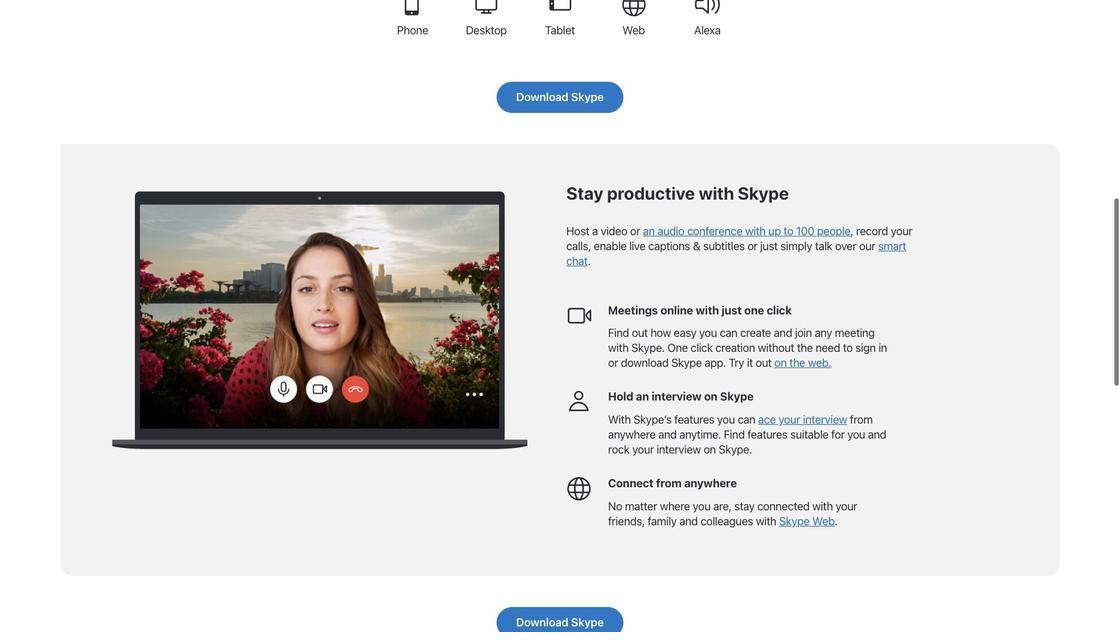 Task type: locate. For each thing, give the bounding box(es) containing it.
web
[[623, 24, 645, 37], [812, 515, 835, 528]]

your inside from anywhere and anytime. find features suitable for you and rock your interview on skype.
[[632, 444, 654, 457]]

to down meeting
[[843, 342, 853, 355]]

0 vertical spatial can
[[720, 327, 738, 340]]

conference
[[687, 225, 742, 238]]

from
[[850, 414, 873, 427], [656, 477, 682, 490]]

your up smart
[[891, 225, 912, 238]]

skype. down 'with skype's features you can ace your interview'
[[719, 444, 752, 457]]

0 vertical spatial out
[[632, 327, 648, 340]]

or left download
[[608, 357, 618, 370]]

find down 'with skype's features you can ace your interview'
[[724, 429, 745, 442]]

find
[[608, 327, 629, 340], [724, 429, 745, 442]]

productive
[[607, 183, 695, 203]]

on up 'with skype's features you can ace your interview'
[[704, 391, 718, 404]]

can up creation
[[720, 327, 738, 340]]

download skype link
[[497, 82, 623, 113], [497, 608, 623, 633]]

1 vertical spatial click
[[691, 342, 713, 355]]

0 vertical spatial features
[[674, 414, 714, 427]]

connect
[[608, 477, 653, 490]]

skype. inside from anywhere and anytime. find features suitable for you and rock your interview on skype.
[[719, 444, 752, 457]]

with up download
[[608, 342, 629, 355]]

1 vertical spatial on
[[704, 391, 718, 404]]

any
[[815, 327, 832, 340]]

just
[[760, 240, 778, 253], [722, 304, 742, 317]]

an up live
[[643, 225, 655, 238]]

download skype
[[516, 90, 604, 103], [516, 616, 604, 630]]

anywhere up are,
[[684, 477, 737, 490]]

just down up
[[760, 240, 778, 253]]

1 vertical spatial interview
[[803, 414, 847, 427]]

skype web .
[[779, 515, 838, 528]]

an
[[643, 225, 655, 238], [636, 391, 649, 404]]

1 horizontal spatial find
[[724, 429, 745, 442]]

2 vertical spatial on
[[704, 444, 716, 457]]

1 vertical spatial features
[[747, 429, 788, 442]]

0 vertical spatial skype.
[[631, 342, 665, 355]]

1 vertical spatial just
[[722, 304, 742, 317]]

the inside find out how easy you can create and join any meeting with skype. one click creation without the need to sign in or download skype app. try it out
[[797, 342, 813, 355]]

can left ace
[[738, 414, 755, 427]]

host
[[566, 225, 589, 238]]

download
[[516, 90, 568, 103], [516, 616, 568, 630]]

on inside from anywhere and anytime. find features suitable for you and rock your interview on skype.
[[704, 444, 716, 457]]

with up conference
[[699, 183, 734, 203]]

1 horizontal spatial click
[[767, 304, 792, 317]]

1 vertical spatial find
[[724, 429, 745, 442]]

1 vertical spatial .
[[835, 515, 838, 528]]

one
[[744, 304, 764, 317]]

2 vertical spatial or
[[608, 357, 618, 370]]

1 vertical spatial to
[[843, 342, 853, 355]]

1 horizontal spatial from
[[850, 414, 873, 427]]

an right hold
[[636, 391, 649, 404]]

the
[[797, 342, 813, 355], [789, 357, 805, 370]]

1 horizontal spatial or
[[630, 225, 640, 238]]

are,
[[713, 500, 732, 513]]

1 horizontal spatial just
[[760, 240, 778, 253]]

to
[[784, 225, 793, 238], [843, 342, 853, 355]]

0 horizontal spatial click
[[691, 342, 713, 355]]

one
[[667, 342, 688, 355]]

1 horizontal spatial .
[[835, 515, 838, 528]]

can
[[720, 327, 738, 340], [738, 414, 755, 427]]

1 vertical spatial download
[[516, 616, 568, 630]]

.
[[588, 255, 591, 268], [835, 515, 838, 528]]

friends,
[[608, 515, 645, 528]]

1 vertical spatial or
[[747, 240, 758, 253]]

1 vertical spatial an
[[636, 391, 649, 404]]

skype
[[571, 90, 604, 103], [738, 183, 789, 203], [671, 357, 702, 370], [720, 391, 754, 404], [779, 515, 810, 528], [571, 616, 604, 630]]

1 vertical spatial can
[[738, 414, 755, 427]]

1 horizontal spatial web
[[812, 515, 835, 528]]

2 horizontal spatial or
[[747, 240, 758, 253]]

just inside , record your calls, enable live captions & subtitles or just simply talk over our
[[760, 240, 778, 253]]

or
[[630, 225, 640, 238], [747, 240, 758, 253], [608, 357, 618, 370]]

0 horizontal spatial out
[[632, 327, 648, 340]]

features down ace
[[747, 429, 788, 442]]

0 horizontal spatial find
[[608, 327, 629, 340]]

0 vertical spatial on
[[774, 357, 787, 370]]

0 horizontal spatial web
[[623, 24, 645, 37]]

and
[[774, 327, 792, 340], [658, 429, 677, 442], [868, 429, 886, 442], [679, 515, 698, 528]]

live
[[629, 240, 646, 253]]

click up app.
[[691, 342, 713, 355]]

0 vertical spatial download skype
[[516, 90, 604, 103]]

your up skype web .
[[836, 500, 857, 513]]

join
[[795, 327, 812, 340]]

find out how easy you can create and join any meeting with skype. one click creation without the need to sign in or download skype app. try it out
[[608, 327, 887, 370]]

meetings online with just one click
[[608, 304, 792, 317]]

0 horizontal spatial skype.
[[631, 342, 665, 355]]

0 vertical spatial download skype link
[[497, 82, 623, 113]]

find down meetings
[[608, 327, 629, 340]]

interview down anytime.
[[657, 444, 701, 457]]

your right rock
[[632, 444, 654, 457]]

hold
[[608, 391, 633, 404]]

0 vertical spatial download
[[516, 90, 568, 103]]

you inside find out how easy you can create and join any meeting with skype. one click creation without the need to sign in or download skype app. try it out
[[699, 327, 717, 340]]

or up live
[[630, 225, 640, 238]]

click right the one
[[767, 304, 792, 317]]

you
[[699, 327, 717, 340], [717, 414, 735, 427], [847, 429, 865, 442], [693, 500, 711, 513]]

1 horizontal spatial anywhere
[[684, 477, 737, 490]]

skype. up download
[[631, 342, 665, 355]]

suitable
[[790, 429, 829, 442]]

try
[[729, 357, 744, 370]]

1 vertical spatial out
[[756, 357, 772, 370]]

talk
[[815, 240, 832, 253]]

your right ace
[[779, 414, 800, 427]]

your
[[891, 225, 912, 238], [779, 414, 800, 427], [632, 444, 654, 457], [836, 500, 857, 513]]

sign
[[855, 342, 876, 355]]

record
[[856, 225, 888, 238]]

2 download skype link from the top
[[497, 608, 623, 633]]

on down without
[[774, 357, 787, 370]]

interview up skype's
[[652, 391, 701, 404]]

0 horizontal spatial anywhere
[[608, 429, 656, 442]]

or inside find out how easy you can create and join any meeting with skype. one click creation without the need to sign in or download skype app. try it out
[[608, 357, 618, 370]]


[[566, 390, 591, 415]]

you right for on the bottom of page
[[847, 429, 865, 442]]

on the web. link
[[774, 357, 831, 370]]

out left how
[[632, 327, 648, 340]]

1 vertical spatial from
[[656, 477, 682, 490]]

2 download from the top
[[516, 616, 568, 630]]

0 vertical spatial the
[[797, 342, 813, 355]]

click
[[767, 304, 792, 317], [691, 342, 713, 355]]

to right up
[[784, 225, 793, 238]]

you left are,
[[693, 500, 711, 513]]

on down anytime.
[[704, 444, 716, 457]]

0 horizontal spatial .
[[588, 255, 591, 268]]

create
[[740, 327, 771, 340]]

0 vertical spatial web
[[623, 24, 645, 37]]

1 vertical spatial web
[[812, 515, 835, 528]]

meetings
[[608, 304, 658, 317]]

the down join on the right bottom of page
[[797, 342, 813, 355]]

captions
[[648, 240, 690, 253]]

features up anytime.
[[674, 414, 714, 427]]

1 vertical spatial download skype
[[516, 616, 604, 630]]

you up anytime.
[[717, 414, 735, 427]]

1 vertical spatial anywhere
[[684, 477, 737, 490]]

calls,
[[566, 240, 591, 253]]

or inside , record your calls, enable live captions & subtitles or just simply talk over our
[[747, 240, 758, 253]]

on
[[774, 357, 787, 370], [704, 391, 718, 404], [704, 444, 716, 457]]

connect from anywhere
[[608, 477, 737, 490]]

and down where
[[679, 515, 698, 528]]

0 vertical spatial just
[[760, 240, 778, 253]]

just left the one
[[722, 304, 742, 317]]

0 horizontal spatial from
[[656, 477, 682, 490]]

0 vertical spatial anywhere
[[608, 429, 656, 442]]

anywhere
[[608, 429, 656, 442], [684, 477, 737, 490]]

and up without
[[774, 327, 792, 340]]

out
[[632, 327, 648, 340], [756, 357, 772, 370]]

features inside from anywhere and anytime. find features suitable for you and rock your interview on skype.
[[747, 429, 788, 442]]

1 vertical spatial download skype link
[[497, 608, 623, 633]]

1 horizontal spatial features
[[747, 429, 788, 442]]

download
[[621, 357, 669, 370]]

2 vertical spatial interview
[[657, 444, 701, 457]]

up
[[768, 225, 781, 238]]

and inside find out how easy you can create and join any meeting with skype. one click creation without the need to sign in or download skype app. try it out
[[774, 327, 792, 340]]

interview inside from anywhere and anytime. find features suitable for you and rock your interview on skype.
[[657, 444, 701, 457]]

out right it
[[756, 357, 772, 370]]

1 horizontal spatial to
[[843, 342, 853, 355]]

0 horizontal spatial or
[[608, 357, 618, 370]]

features
[[674, 414, 714, 427], [747, 429, 788, 442]]

from up where
[[656, 477, 682, 490]]

skype web link
[[779, 515, 835, 528]]

0 vertical spatial from
[[850, 414, 873, 427]]

can inside find out how easy you can create and join any meeting with skype. one click creation without the need to sign in or download skype app. try it out
[[720, 327, 738, 340]]

you right easy
[[699, 327, 717, 340]]

meeting
[[835, 327, 875, 340]]

creation
[[715, 342, 755, 355]]

our
[[859, 240, 875, 253]]

1 horizontal spatial skype.
[[719, 444, 752, 457]]

from right ace your interview link
[[850, 414, 873, 427]]

0 vertical spatial interview
[[652, 391, 701, 404]]

anywhere down with
[[608, 429, 656, 442]]

skype's
[[633, 414, 672, 427]]

no matter where you are, stay connected with your friends, family and colleagues with
[[608, 500, 857, 528]]

0 vertical spatial to
[[784, 225, 793, 238]]

host a video or an audio conference with up to 100 people
[[566, 225, 851, 238]]

interview
[[652, 391, 701, 404], [803, 414, 847, 427], [657, 444, 701, 457]]

1 vertical spatial skype.
[[719, 444, 752, 457]]

100
[[796, 225, 814, 238]]

0 vertical spatial or
[[630, 225, 640, 238]]

desktop
[[466, 24, 507, 37]]

the left web.
[[789, 357, 805, 370]]

interview up for on the bottom of page
[[803, 414, 847, 427]]

or down an audio conference with up to 100 people link
[[747, 240, 758, 253]]

0 vertical spatial find
[[608, 327, 629, 340]]



Task type: vqa. For each thing, say whether or not it's contained in the screenshot.
ACE
yes



Task type: describe. For each thing, give the bounding box(es) containing it.
anytime.
[[679, 429, 721, 442]]

to inside find out how easy you can create and join any meeting with skype. one click creation without the need to sign in or download skype app. try it out
[[843, 342, 853, 355]]

for
[[831, 429, 845, 442]]

phone
[[397, 24, 428, 37]]

1 download skype from the top
[[516, 90, 604, 103]]

on the web.
[[774, 357, 831, 370]]

subtitles
[[703, 240, 745, 253]]

stay productive with skype
[[566, 183, 789, 203]]

hold an interview on skype
[[608, 391, 754, 404]]

0 vertical spatial click
[[767, 304, 792, 317]]

1 download skype link from the top
[[497, 82, 623, 113]]

it
[[747, 357, 753, 370]]

how
[[651, 327, 671, 340]]

you inside from anywhere and anytime. find features suitable for you and rock your interview on skype.
[[847, 429, 865, 442]]

where
[[660, 500, 690, 513]]

your inside the no matter where you are, stay connected with your friends, family and colleagues with
[[836, 500, 857, 513]]

chat
[[566, 255, 588, 268]]

, record your calls, enable live captions & subtitles or just simply talk over our
[[566, 225, 912, 253]]

tablet
[[545, 24, 575, 37]]

skype inside find out how easy you can create and join any meeting with skype. one click creation without the need to sign in or download skype app. try it out
[[671, 357, 702, 370]]

rock
[[608, 444, 630, 457]]

1 download from the top
[[516, 90, 568, 103]]

0 vertical spatial an
[[643, 225, 655, 238]]

with inside find out how easy you can create and join any meeting with skype. one click creation without the need to sign in or download skype app. try it out
[[608, 342, 629, 355]]

skype. inside find out how easy you can create and join any meeting with skype. one click creation without the need to sign in or download skype app. try it out
[[631, 342, 665, 355]]

and down skype's
[[658, 429, 677, 442]]

from anywhere and anytime. find features suitable for you and rock your interview on skype.
[[608, 414, 886, 457]]

your inside , record your calls, enable live captions & subtitles or just simply talk over our
[[891, 225, 912, 238]]

video
[[601, 225, 627, 238]]

anywhere inside from anywhere and anytime. find features suitable for you and rock your interview on skype.
[[608, 429, 656, 442]]

simply
[[781, 240, 812, 253]]

1 horizontal spatial out
[[756, 357, 772, 370]]

no
[[608, 500, 622, 513]]

with left up
[[745, 225, 766, 238]]


[[566, 477, 591, 502]]

family
[[648, 515, 677, 528]]

without
[[758, 342, 794, 355]]

matter
[[625, 500, 657, 513]]

you inside the no matter where you are, stay connected with your friends, family and colleagues with
[[693, 500, 711, 513]]

colleagues
[[701, 515, 753, 528]]

ace your interview link
[[758, 414, 847, 427]]

easy
[[674, 327, 696, 340]]

with up skype web .
[[812, 500, 833, 513]]

smart chat
[[566, 240, 906, 268]]

from inside from anywhere and anytime. find features suitable for you and rock your interview on skype.
[[850, 414, 873, 427]]

0 horizontal spatial to
[[784, 225, 793, 238]]

app.
[[705, 357, 726, 370]]

ace
[[758, 414, 776, 427]]

find inside find out how easy you can create and join any meeting with skype. one click creation without the need to sign in or download skype app. try it out
[[608, 327, 629, 340]]


[[566, 303, 591, 328]]

with down connected
[[756, 515, 776, 528]]

in
[[879, 342, 887, 355]]

a
[[592, 225, 598, 238]]

click inside find out how easy you can create and join any meeting with skype. one click creation without the need to sign in or download skype app. try it out
[[691, 342, 713, 355]]

with
[[608, 414, 631, 427]]

0 horizontal spatial just
[[722, 304, 742, 317]]

web.
[[808, 357, 831, 370]]

and right for on the bottom of page
[[868, 429, 886, 442]]

stay
[[734, 500, 755, 513]]

need
[[816, 342, 840, 355]]

0 horizontal spatial features
[[674, 414, 714, 427]]

0 vertical spatial .
[[588, 255, 591, 268]]

&
[[693, 240, 700, 253]]

,
[[851, 225, 853, 238]]

online
[[661, 304, 693, 317]]

over
[[835, 240, 856, 253]]

with right online
[[696, 304, 719, 317]]

find inside from anywhere and anytime. find features suitable for you and rock your interview on skype.
[[724, 429, 745, 442]]

an audio conference with up to 100 people link
[[643, 225, 851, 238]]

audio
[[658, 225, 684, 238]]

alexa
[[694, 24, 721, 37]]

smart
[[878, 240, 906, 253]]

stay
[[566, 183, 603, 203]]

1 vertical spatial the
[[789, 357, 805, 370]]

enable
[[594, 240, 627, 253]]

connected
[[757, 500, 810, 513]]

with skype's features you can ace your interview
[[608, 414, 847, 427]]

and inside the no matter where you are, stay connected with your friends, family and colleagues with
[[679, 515, 698, 528]]

people
[[817, 225, 851, 238]]

smart chat link
[[566, 240, 906, 268]]

2 download skype from the top
[[516, 616, 604, 630]]



